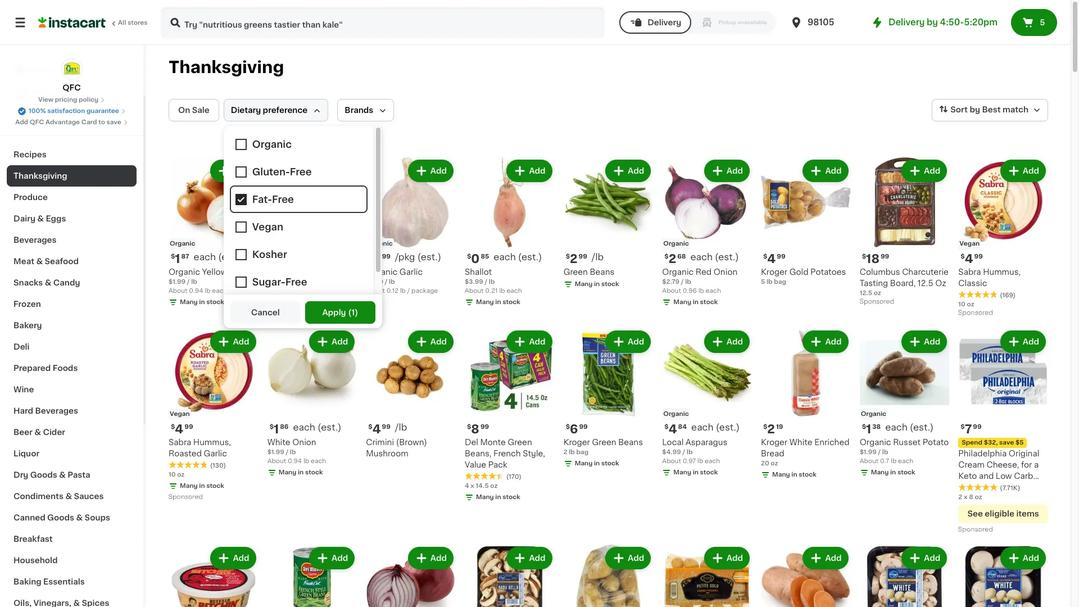 Task type: describe. For each thing, give the bounding box(es) containing it.
lists link
[[7, 103, 137, 126]]

lists
[[31, 111, 51, 119]]

1 left 15 at the top left
[[274, 253, 279, 265]]

1 right apply
[[352, 309, 355, 317]]

stock down kroger green beans 2 lb bag
[[602, 461, 620, 467]]

1 for organic russet potato
[[867, 424, 872, 436]]

value
[[465, 461, 487, 469]]

each inside local asparagus $4.99 / lb about 0.97 lb each
[[705, 459, 721, 465]]

keto
[[959, 473, 978, 481]]

(est.) for shallot
[[518, 252, 542, 261]]

vegan for sabra hummus, classic
[[960, 241, 980, 247]]

dairy & eggs link
[[7, 208, 137, 229]]

10 for sabra hummus, classic
[[959, 301, 966, 307]]

potato
[[923, 439, 950, 447]]

delivery for delivery
[[648, 19, 682, 26]]

each inside the shallot $3.99 / lb about 0.21 lb each
[[507, 288, 522, 294]]

stock down the shallot $3.99 / lb about 0.21 lb each
[[503, 299, 521, 305]]

$2.68 each (estimated) element
[[663, 252, 753, 266]]

cheese,
[[987, 461, 1020, 469]]

bag for green
[[577, 450, 589, 456]]

columbus
[[860, 268, 901, 276]]

4 up roasted
[[175, 424, 184, 436]]

service type group
[[620, 11, 777, 34]]

in down "4 x 14.5 oz"
[[496, 495, 501, 501]]

$ 4 99 for kroger gold potatoes
[[764, 253, 786, 265]]

many in stock down kroger green beans 2 lb bag
[[575, 461, 620, 467]]

dietary preference
[[231, 106, 308, 114]]

/ inside the shallot $3.99 / lb about 0.21 lb each
[[485, 279, 488, 285]]

in down kroger green beans 2 lb bag
[[594, 461, 600, 467]]

in down white onion $1.99 / lb about 0.94 lb each in the bottom of the page
[[298, 470, 304, 476]]

recipes link
[[7, 144, 137, 165]]

0 99
[[373, 253, 391, 265]]

/ up 0.12
[[385, 279, 388, 285]]

sale
[[192, 106, 210, 114]]

del monte green beans, french style, value pack
[[465, 439, 546, 469]]

about inside the organic yellow onion $1.99 / lb about 0.94 lb each
[[169, 288, 188, 294]]

many in stock down 0.89
[[279, 299, 323, 305]]

each (est.) for $3.99
[[494, 252, 542, 261]]

roasted
[[169, 450, 202, 458]]

in down organic russet potato $1.99 / lb about 0.7 lb each
[[891, 470, 897, 476]]

many in stock down '14.5'
[[476, 495, 521, 501]]

each inside the organic yellow onion $1.99 / lb about 0.94 lb each
[[212, 288, 228, 294]]

oz right '14.5'
[[491, 483, 498, 489]]

x for spend $32, save $5
[[965, 495, 968, 501]]

garlic inside organic garlic $7.99 / lb about 0.12 lb / package
[[400, 268, 423, 276]]

$ inside $ 0 85
[[467, 253, 472, 260]]

all
[[118, 20, 126, 26]]

each up asparagus
[[692, 423, 714, 432]]

each inside $1.29 / lb about 0.89 lb each
[[311, 288, 326, 294]]

about inside $1.29 / lb about 0.89 lb each
[[268, 288, 286, 294]]

$7.99
[[366, 279, 384, 285]]

stock down (170)
[[503, 495, 521, 501]]

$ 1 86
[[270, 424, 289, 436]]

(170)
[[507, 474, 522, 480]]

$0.99 per package (estimated) element
[[366, 252, 456, 266]]

4 up "classic"
[[966, 253, 974, 265]]

buy
[[31, 88, 47, 96]]

100% satisfaction guarantee
[[29, 108, 119, 114]]

crimini (brown) mushroom
[[366, 439, 427, 458]]

stock down kroger white enriched bread 20 oz
[[799, 472, 817, 478]]

many in stock down white onion $1.99 / lb about 0.94 lb each in the bottom of the page
[[279, 470, 323, 476]]

best match
[[983, 106, 1029, 114]]

all stores link
[[38, 7, 148, 38]]

(est.) for organic yellow onion
[[218, 252, 242, 261]]

5:20pm
[[965, 18, 998, 26]]

again
[[57, 88, 79, 96]]

organic inside the organic yellow onion $1.99 / lb about 0.94 lb each
[[169, 268, 200, 276]]

/ inside white onion $1.99 / lb about 0.94 lb each
[[286, 450, 289, 456]]

& for dairy
[[37, 215, 44, 223]]

many down "green beans"
[[575, 281, 593, 287]]

many down 0.89
[[279, 299, 297, 305]]

frozen link
[[7, 294, 137, 315]]

/ inside local asparagus $4.99 / lb about 0.97 lb each
[[683, 450, 686, 456]]

(est.) for organic red onion
[[715, 252, 739, 261]]

(169)
[[1001, 292, 1016, 298]]

$ up crimini
[[369, 424, 373, 430]]

oz down roasted
[[177, 472, 185, 478]]

buy it again
[[31, 88, 79, 96]]

organic inside organic red onion $2.79 / lb about 0.96 lb each
[[663, 268, 694, 276]]

carb
[[1015, 473, 1034, 481]]

household
[[13, 557, 58, 565]]

$ inside "$ 2 19"
[[764, 424, 768, 430]]

yellow
[[202, 268, 227, 276]]

/ inside organic red onion $2.79 / lb about 0.96 lb each
[[682, 279, 684, 285]]

(est.) for local asparagus
[[716, 423, 740, 432]]

100% satisfaction guarantee button
[[17, 105, 126, 116]]

by for sort
[[970, 106, 981, 114]]

& left soups
[[76, 514, 83, 522]]

1 0 from the left
[[472, 253, 480, 265]]

russet
[[894, 439, 921, 447]]

del
[[465, 439, 479, 447]]

$ up 'kroger gold potatoes 5 lb bag'
[[764, 253, 768, 260]]

many in stock down kroger white enriched bread 20 oz
[[773, 472, 817, 478]]

& left pasta
[[59, 471, 66, 479]]

14.5
[[476, 483, 489, 489]]

organic up 68
[[664, 241, 689, 247]]

many down kroger green beans 2 lb bag
[[575, 461, 593, 467]]

many down 0.7
[[872, 470, 889, 476]]

many in stock down the 0.97
[[674, 470, 718, 476]]

many down white onion $1.99 / lb about 0.94 lb each in the bottom of the page
[[279, 470, 297, 476]]

$ 1 15
[[270, 253, 287, 265]]

$ inside $ 4 84
[[665, 424, 669, 430]]

about inside organic garlic $7.99 / lb about 0.12 lb / package
[[366, 288, 385, 294]]

99 for columbus charcuterie tasting board, 12.5 oz
[[881, 253, 890, 260]]

/ inside $1.29 / lb about 0.89 lb each
[[286, 279, 288, 285]]

each inside white onion $1.99 / lb about 0.94 lb each
[[311, 459, 326, 465]]

lb inside kroger green beans 2 lb bag
[[569, 450, 575, 456]]

kroger white enriched bread 20 oz
[[762, 439, 850, 467]]

original
[[1009, 450, 1040, 458]]

each (est.) for red
[[691, 252, 739, 261]]

x for 8
[[471, 483, 475, 489]]

organic garlic $7.99 / lb about 0.12 lb / package
[[366, 268, 438, 294]]

99 for kroger green beans
[[580, 424, 588, 430]]

$ inside $ 6 99
[[566, 424, 570, 430]]

hummus, for roasted
[[193, 439, 231, 447]]

shop
[[31, 66, 53, 74]]

$1.86 each (estimated) element
[[268, 423, 357, 437]]

and
[[980, 473, 995, 481]]

brands
[[345, 106, 374, 114]]

$ 1 87
[[171, 253, 189, 265]]

99 for kroger gold potatoes
[[777, 253, 786, 260]]

produce
[[13, 193, 48, 201]]

each up the red
[[691, 252, 713, 261]]

oz down "classic"
[[968, 301, 975, 307]]

hard
[[13, 407, 33, 415]]

organic red onion $2.79 / lb about 0.96 lb each
[[663, 268, 738, 294]]

$1.87 each (estimated) element
[[169, 252, 259, 266]]

organic up 87
[[170, 241, 195, 247]]

many in stock down 0.96
[[674, 299, 718, 305]]

99 up crimini
[[382, 424, 391, 430]]

many in stock down '(130)'
[[180, 483, 224, 489]]

breakfast link
[[7, 529, 137, 550]]

6
[[570, 424, 578, 436]]

4 left 84
[[669, 424, 677, 436]]

kroger gold potatoes 5 lb bag
[[762, 268, 847, 285]]

stock down the organic yellow onion $1.99 / lb about 0.94 lb each on the top left of the page
[[207, 299, 224, 305]]

kroger green beans 2 lb bag
[[564, 439, 643, 456]]

dairy & eggs
[[13, 215, 66, 223]]

$1.29 / lb about 0.89 lb each
[[268, 279, 326, 294]]

delivery by 4:50-5:20pm
[[889, 18, 998, 26]]

each (est.) for yellow
[[194, 252, 242, 261]]

sauces
[[74, 493, 104, 501]]

& for condiments
[[65, 493, 72, 501]]

1 vertical spatial 8
[[970, 495, 974, 501]]

0.94 inside white onion $1.99 / lb about 0.94 lb each
[[288, 459, 302, 465]]

each right 85
[[494, 252, 516, 261]]

in down 0.89
[[298, 299, 304, 305]]

onion for 2
[[714, 268, 738, 276]]

canned
[[13, 514, 45, 522]]

1 for organic yellow onion
[[175, 253, 180, 265]]

$ inside $ 2 68
[[665, 253, 669, 260]]

$ up roasted
[[171, 424, 175, 430]]

2 inside kroger green beans 2 lb bag
[[564, 450, 568, 456]]

prepared
[[13, 364, 51, 372]]

organic up 38
[[861, 411, 887, 418]]

beer
[[13, 429, 33, 436]]

dry goods & pasta
[[13, 471, 90, 479]]

$ inside $ 1 87
[[171, 253, 175, 260]]

$1.99 for organic russet potato
[[860, 450, 877, 456]]

1 horizontal spatial thanksgiving
[[169, 59, 284, 75]]

each right 86
[[293, 423, 315, 432]]

0 horizontal spatial beans
[[590, 268, 615, 276]]

buy it again link
[[7, 81, 137, 103]]

in down "green beans"
[[594, 281, 600, 287]]

sponsored badge image down see
[[959, 527, 993, 533]]

onion inside white onion $1.99 / lb about 0.94 lb each
[[293, 439, 316, 447]]

shallot
[[465, 268, 492, 276]]

meat & seafood
[[13, 258, 79, 265]]

cider
[[43, 429, 65, 436]]

each up yellow
[[194, 252, 216, 261]]

baking essentials
[[13, 578, 85, 586]]

organic russet potato $1.99 / lb about 0.7 lb each
[[860, 439, 950, 465]]

$ inside $ 8 99
[[467, 424, 472, 430]]

99 for del monte green beans, french style, value pack
[[481, 424, 489, 430]]

meat
[[13, 258, 34, 265]]

4 left '14.5'
[[465, 483, 469, 489]]

stock down '(130)'
[[207, 483, 224, 489]]

2 down lifestyle
[[959, 495, 963, 501]]

many down roasted
[[180, 483, 198, 489]]

2 0 from the left
[[373, 253, 381, 265]]

sponsored badge image for sabra hummus, classic
[[959, 310, 993, 316]]

low
[[997, 473, 1013, 481]]

many in stock down "green beans"
[[575, 281, 620, 287]]

satisfaction
[[47, 108, 85, 114]]

in down roasted
[[199, 483, 205, 489]]

beverages link
[[7, 229, 137, 251]]

organic up 0 99
[[367, 241, 393, 247]]

99 inside 0 99
[[382, 253, 391, 260]]

stock up apply
[[305, 299, 323, 305]]

5 button
[[1012, 9, 1058, 36]]

10 for sabra hummus, roasted garlic
[[169, 472, 176, 478]]

each up russet
[[886, 423, 908, 432]]

99 for spend $32, save $5
[[974, 424, 982, 430]]

about inside the shallot $3.99 / lb about 0.21 lb each
[[465, 288, 484, 294]]

see eligible items button
[[959, 505, 1049, 524]]

many in stock down 0.7
[[872, 470, 916, 476]]

many down the 0.97
[[674, 470, 692, 476]]

0.94 inside the organic yellow onion $1.99 / lb about 0.94 lb each
[[189, 288, 203, 294]]

oz down lifestyle
[[975, 495, 983, 501]]

0 vertical spatial 8
[[472, 424, 480, 436]]

stock down white onion $1.99 / lb about 0.94 lb each in the bottom of the page
[[305, 470, 323, 476]]

7
[[966, 424, 973, 436]]

local
[[663, 439, 684, 447]]

many down 0.21
[[476, 299, 494, 305]]

baking
[[13, 578, 41, 586]]

many down the organic yellow onion $1.99 / lb about 0.94 lb each on the top left of the page
[[180, 299, 198, 305]]

in down 0.96
[[693, 299, 699, 305]]

qfc logo image
[[61, 58, 82, 80]]

85
[[481, 253, 489, 260]]

0.97
[[683, 459, 696, 465]]

stock down organic red onion $2.79 / lb about 0.96 lb each
[[701, 299, 718, 305]]

$ 4 99 for sabra hummus, classic
[[961, 253, 984, 265]]

$ up "classic"
[[961, 253, 966, 260]]

on sale button
[[169, 99, 219, 121]]

stock down organic russet potato $1.99 / lb about 0.7 lb each
[[898, 470, 916, 476]]

bag for gold
[[775, 279, 787, 285]]

mushroom
[[366, 450, 409, 458]]

many down '14.5'
[[476, 495, 494, 501]]

87
[[181, 253, 189, 260]]

crimini
[[366, 439, 394, 447]]

/ inside the organic yellow onion $1.99 / lb about 0.94 lb each
[[187, 279, 190, 285]]

68
[[678, 253, 686, 260]]

onion for 1
[[229, 268, 253, 276]]

1 horizontal spatial 12.5
[[918, 279, 934, 287]]

many in stock down the organic yellow onion $1.99 / lb about 0.94 lb each on the top left of the page
[[180, 299, 224, 305]]

5 inside button
[[1041, 19, 1046, 26]]

99 inside $ 2 99
[[579, 253, 588, 260]]

sabra hummus, roasted garlic
[[169, 439, 231, 458]]

each inside organic russet potato $1.99 / lb about 0.7 lb each
[[899, 459, 914, 465]]



Task type: vqa. For each thing, say whether or not it's contained in the screenshot.
Green inside del monte green beans, french style, value pack
yes



Task type: locate. For each thing, give the bounding box(es) containing it.
$ inside $ 1 38
[[863, 424, 867, 430]]

about inside white onion $1.99 / lb about 0.94 lb each
[[268, 459, 286, 465]]

0 horizontal spatial save
[[107, 119, 121, 125]]

kroger for 6
[[564, 439, 590, 447]]

/ up 0.7
[[879, 450, 881, 456]]

0 vertical spatial qfc
[[63, 84, 81, 92]]

$1.99 down $ 1 38
[[860, 450, 877, 456]]

0 vertical spatial beverages
[[13, 236, 57, 244]]

bag inside kroger green beans 2 lb bag
[[577, 450, 589, 456]]

vegan for sabra hummus, roasted garlic
[[170, 411, 190, 418]]

1 vertical spatial 12.5
[[860, 290, 873, 296]]

beverages down dairy & eggs
[[13, 236, 57, 244]]

each (est.) inside the $4.84 each (estimated) element
[[692, 423, 740, 432]]

onion down $1.86 each (estimated) element
[[293, 439, 316, 447]]

2 for $ 2 68
[[669, 253, 677, 265]]

0 horizontal spatial 0.94
[[189, 288, 203, 294]]

2 horizontal spatial $1.99
[[860, 450, 877, 456]]

kroger
[[762, 268, 788, 276], [762, 439, 788, 447], [564, 439, 590, 447]]

policy
[[79, 97, 98, 103]]

0 horizontal spatial white
[[268, 439, 291, 447]]

product group containing 8
[[465, 328, 555, 505]]

1 vertical spatial 5
[[762, 279, 766, 285]]

sponsored badge image down roasted
[[169, 494, 203, 501]]

qfc down lists
[[30, 119, 44, 125]]

condiments
[[13, 493, 64, 501]]

99 inside $ 7 99
[[974, 424, 982, 430]]

sponsored badge image for columbus charcuterie tasting board, 12.5 oz
[[860, 299, 894, 305]]

$ 0 85
[[467, 253, 489, 265]]

bag inside 'kroger gold potatoes 5 lb bag'
[[775, 279, 787, 285]]

(est.) inside $1.87 each (estimated) element
[[218, 252, 242, 261]]

stock
[[602, 281, 620, 287], [207, 299, 224, 305], [503, 299, 521, 305], [305, 299, 323, 305], [701, 299, 718, 305], [602, 461, 620, 467], [305, 470, 323, 476], [701, 470, 718, 476], [898, 470, 916, 476], [799, 472, 817, 478], [207, 483, 224, 489], [503, 495, 521, 501]]

0 horizontal spatial onion
[[229, 268, 253, 276]]

$ left 86
[[270, 424, 274, 430]]

2 for $ 2 19
[[768, 424, 776, 436]]

0 horizontal spatial bag
[[577, 450, 589, 456]]

1 vertical spatial by
[[970, 106, 981, 114]]

0 vertical spatial /lb
[[592, 252, 604, 261]]

0 vertical spatial beans
[[590, 268, 615, 276]]

view
[[38, 97, 53, 103]]

1 vertical spatial thanksgiving
[[13, 172, 67, 180]]

each (est.) inside $1.86 each (estimated) element
[[293, 423, 342, 432]]

snacks & candy link
[[7, 272, 137, 294]]

0 vertical spatial sabra
[[959, 268, 982, 276]]

1 vertical spatial /lb
[[395, 423, 407, 432]]

1 horizontal spatial delivery
[[889, 18, 925, 26]]

sort
[[951, 106, 969, 114]]

$1.99 down $ 1 86
[[268, 450, 284, 456]]

1 vertical spatial 10
[[169, 472, 176, 478]]

4:50-
[[941, 18, 965, 26]]

dry
[[13, 471, 28, 479]]

1 horizontal spatial white
[[790, 439, 813, 447]]

x
[[471, 483, 475, 489], [965, 495, 968, 501]]

& for snacks
[[45, 279, 51, 287]]

$3.99
[[465, 279, 484, 285]]

soups
[[85, 514, 110, 522]]

save left $5
[[1000, 440, 1015, 446]]

thanksgiving link
[[7, 165, 137, 187]]

(est.) inside the $4.84 each (estimated) element
[[716, 423, 740, 432]]

/ right 0.12
[[408, 288, 410, 294]]

beverages inside 'link'
[[13, 236, 57, 244]]

white inside kroger white enriched bread 20 oz
[[790, 439, 813, 447]]

99 for sabra hummus, roasted garlic
[[185, 424, 193, 430]]

2 up "green beans"
[[570, 253, 578, 265]]

$2.99 per pound element
[[564, 252, 654, 266]]

$ 4 99 up 'kroger gold potatoes 5 lb bag'
[[764, 253, 786, 265]]

1 horizontal spatial beans
[[619, 439, 643, 447]]

delivery for delivery by 4:50-5:20pm
[[889, 18, 925, 26]]

/lb inside $2.99 per pound element
[[592, 252, 604, 261]]

0 vertical spatial by
[[927, 18, 939, 26]]

x left '14.5'
[[471, 483, 475, 489]]

each (est.) inside "$0.85 each (estimated)" element
[[494, 252, 542, 261]]

sponsored badge image
[[860, 299, 894, 305], [959, 310, 993, 316], [169, 494, 203, 501], [959, 527, 993, 533]]

0 vertical spatial 5
[[1041, 19, 1046, 26]]

0 horizontal spatial $1.99
[[169, 279, 186, 285]]

99 right 7
[[974, 424, 982, 430]]

sponsored badge image for sabra hummus, roasted garlic
[[169, 494, 203, 501]]

by right sort
[[970, 106, 981, 114]]

1 horizontal spatial green
[[564, 268, 588, 276]]

vegan up sabra hummus, roasted garlic
[[170, 411, 190, 418]]

wine
[[13, 386, 34, 394]]

1 horizontal spatial bag
[[775, 279, 787, 285]]

each right 0.89
[[311, 288, 326, 294]]

$4.99 per pound element
[[366, 423, 456, 437]]

$ 4 99 for sabra hummus, roasted garlic
[[171, 424, 193, 436]]

green inside the del monte green beans, french style, value pack
[[508, 439, 532, 447]]

sabra inside sabra hummus, classic
[[959, 268, 982, 276]]

0
[[472, 253, 480, 265], [373, 253, 381, 265]]

hard beverages
[[13, 407, 78, 415]]

(est.) right /pkg
[[418, 252, 442, 261]]

$1.99 inside organic russet potato $1.99 / lb about 0.7 lb each
[[860, 450, 877, 456]]

$ 4 99 up crimini
[[369, 424, 391, 436]]

style,
[[523, 450, 546, 458]]

$0.85 each (estimated) element
[[465, 252, 555, 266]]

about down '$4.99'
[[663, 459, 682, 465]]

2 horizontal spatial onion
[[714, 268, 738, 276]]

2 left 68
[[669, 253, 677, 265]]

hummus, for classic
[[984, 268, 1022, 276]]

0 horizontal spatial green
[[508, 439, 532, 447]]

each (est.) up yellow
[[194, 252, 242, 261]]

apply
[[322, 309, 346, 317]]

in down the organic yellow onion $1.99 / lb about 0.94 lb each on the top left of the page
[[199, 299, 205, 305]]

1 vertical spatial x
[[965, 495, 968, 501]]

/ down $ 1 87
[[187, 279, 190, 285]]

hummus,
[[984, 268, 1022, 276], [193, 439, 231, 447]]

gold
[[790, 268, 809, 276]]

99 up 'kroger gold potatoes 5 lb bag'
[[777, 253, 786, 260]]

hummus, inside sabra hummus, classic
[[984, 268, 1022, 276]]

/lb for 2
[[592, 252, 604, 261]]

1 for white onion
[[274, 424, 279, 436]]

0 horizontal spatial 10
[[169, 472, 176, 478]]

0 vertical spatial goods
[[30, 471, 57, 479]]

$ inside $ 18 99
[[863, 253, 867, 260]]

0 horizontal spatial garlic
[[204, 450, 227, 458]]

0.7
[[881, 459, 890, 465]]

/ down $ 1 86
[[286, 450, 289, 456]]

$ up del
[[467, 424, 472, 430]]

0 vertical spatial 0.94
[[189, 288, 203, 294]]

8 up del
[[472, 424, 480, 436]]

potatoes
[[811, 268, 847, 276]]

$1.99
[[169, 279, 186, 285], [268, 450, 284, 456], [860, 450, 877, 456]]

oz down tasting
[[874, 290, 882, 296]]

$ inside $ 1 86
[[270, 424, 274, 430]]

None search field
[[161, 7, 605, 38]]

(est.) inside $1.86 each (estimated) element
[[318, 423, 342, 432]]

$1.99 for organic yellow onion
[[169, 279, 186, 285]]

beer & cider
[[13, 429, 65, 436]]

onion inside the organic yellow onion $1.99 / lb about 0.94 lb each
[[229, 268, 253, 276]]

garlic inside sabra hummus, roasted garlic
[[204, 450, 227, 458]]

5 inside 'kroger gold potatoes 5 lb bag'
[[762, 279, 766, 285]]

household link
[[7, 550, 137, 571]]

spend
[[962, 440, 983, 446]]

0 horizontal spatial 8
[[472, 424, 480, 436]]

$
[[171, 253, 175, 260], [467, 253, 472, 260], [764, 253, 768, 260], [270, 253, 274, 260], [566, 253, 570, 260], [665, 253, 669, 260], [863, 253, 867, 260], [961, 253, 966, 260], [171, 424, 175, 430], [467, 424, 472, 430], [764, 424, 768, 430], [270, 424, 274, 430], [369, 424, 373, 430], [566, 424, 570, 430], [665, 424, 669, 430], [863, 424, 867, 430], [961, 424, 966, 430]]

$ 2 19
[[764, 424, 784, 436]]

bakery
[[13, 322, 42, 330]]

0 horizontal spatial vegan
[[170, 411, 190, 418]]

each (est.) inside $2.68 each (estimated) element
[[691, 252, 739, 261]]

1 vertical spatial beans
[[619, 439, 643, 447]]

kroger up bread
[[762, 439, 788, 447]]

about left 0.7
[[860, 459, 879, 465]]

10 down "classic"
[[959, 301, 966, 307]]

product group
[[169, 157, 259, 309], [268, 157, 357, 309], [366, 157, 456, 296], [465, 157, 555, 309], [564, 157, 654, 291], [663, 157, 753, 309], [762, 157, 851, 287], [860, 157, 950, 308], [959, 157, 1049, 319], [169, 328, 259, 504], [268, 328, 357, 480], [366, 328, 456, 460], [465, 328, 555, 505], [564, 328, 654, 471], [663, 328, 753, 480], [762, 328, 851, 482], [860, 328, 950, 480], [959, 328, 1049, 536], [169, 545, 259, 607], [268, 545, 357, 607], [366, 545, 456, 607], [465, 545, 555, 607], [564, 545, 654, 607], [663, 545, 753, 607], [762, 545, 851, 607], [860, 545, 950, 607], [959, 545, 1049, 607]]

organic up 84
[[664, 411, 689, 418]]

dietary
[[231, 106, 261, 114]]

by left 4:50-
[[927, 18, 939, 26]]

0 horizontal spatial delivery
[[648, 19, 682, 26]]

product group containing 6
[[564, 328, 654, 471]]

1 horizontal spatial garlic
[[400, 268, 423, 276]]

goods for dry
[[30, 471, 57, 479]]

each down asparagus
[[705, 459, 721, 465]]

organic inside organic russet potato $1.99 / lb about 0.7 lb each
[[860, 439, 892, 447]]

beer & cider link
[[7, 422, 137, 443]]

deli link
[[7, 336, 137, 358]]

(est.) for organic russet potato
[[910, 423, 934, 432]]

/ inside organic russet potato $1.99 / lb about 0.7 lb each
[[879, 450, 881, 456]]

99 inside $ 18 99
[[881, 253, 890, 260]]

in down kroger white enriched bread 20 oz
[[792, 472, 798, 478]]

$32,
[[985, 440, 999, 446]]

1 vertical spatial bag
[[577, 450, 589, 456]]

8
[[472, 424, 480, 436], [970, 495, 974, 501]]

in down the 0.97
[[693, 470, 699, 476]]

0 horizontal spatial by
[[927, 18, 939, 26]]

$ 2 68
[[665, 253, 686, 265]]

& for beer
[[35, 429, 41, 436]]

about down $7.99
[[366, 288, 385, 294]]

4 up 'kroger gold potatoes 5 lb bag'
[[768, 253, 776, 265]]

in down 0.21
[[496, 299, 501, 305]]

1 horizontal spatial 8
[[970, 495, 974, 501]]

condiments & sauces
[[13, 493, 104, 501]]

$ left 85
[[467, 253, 472, 260]]

99 inside $ 6 99
[[580, 424, 588, 430]]

kroger down $ 6 99
[[564, 439, 590, 447]]

1 horizontal spatial vegan
[[960, 241, 980, 247]]

0 vertical spatial 10
[[959, 301, 966, 307]]

0.94 down $ 1 86
[[288, 459, 302, 465]]

instacart logo image
[[38, 16, 106, 29]]

$ inside $ 7 99
[[961, 424, 966, 430]]

many down bread
[[773, 472, 791, 478]]

garlic
[[400, 268, 423, 276], [204, 450, 227, 458]]

(est.) for white onion
[[318, 423, 342, 432]]

about inside organic russet potato $1.99 / lb about 0.7 lb each
[[860, 459, 879, 465]]

$ left 87
[[171, 253, 175, 260]]

each right 0.21
[[507, 288, 522, 294]]

wine link
[[7, 379, 137, 400]]

it
[[49, 88, 55, 96]]

sabra for sabra hummus, classic
[[959, 268, 982, 276]]

by inside 'field'
[[970, 106, 981, 114]]

(est.) inside $0.99 per package (estimated) element
[[418, 252, 442, 261]]

$ 4 99 inside $4.99 per pound element
[[369, 424, 391, 436]]

kroger inside 'kroger gold potatoes 5 lb bag'
[[762, 268, 788, 276]]

0.89
[[288, 288, 302, 294]]

1 vertical spatial 0.94
[[288, 459, 302, 465]]

8 down lifestyle
[[970, 495, 974, 501]]

2 down $ 6 99
[[564, 450, 568, 456]]

each inside organic red onion $2.79 / lb about 0.96 lb each
[[706, 288, 722, 294]]

1 horizontal spatial onion
[[293, 439, 316, 447]]

99 right 6
[[580, 424, 588, 430]]

beans down $2.99 per pound element at the right top of page
[[590, 268, 615, 276]]

1 horizontal spatial hummus,
[[984, 268, 1022, 276]]

see
[[968, 510, 984, 518]]

each (est.) inside $1.87 each (estimated) element
[[194, 252, 242, 261]]

/lb for 4
[[395, 423, 407, 432]]

1 vertical spatial beverages
[[35, 407, 78, 415]]

0 vertical spatial 12.5
[[918, 279, 934, 287]]

99 for sabra hummus, classic
[[975, 253, 984, 260]]

84
[[679, 424, 687, 430]]

1 vertical spatial qfc
[[30, 119, 44, 125]]

beans
[[590, 268, 615, 276], [619, 439, 643, 447]]

1 white from the left
[[790, 439, 813, 447]]

0 horizontal spatial hummus,
[[193, 439, 231, 447]]

1 horizontal spatial $1.99
[[268, 450, 284, 456]]

20
[[762, 461, 770, 467]]

$1.38 each (estimated) element
[[860, 423, 950, 437]]

each (est.) for russet
[[886, 423, 934, 432]]

each (est.) for onion
[[293, 423, 342, 432]]

)
[[355, 309, 358, 317]]

best
[[983, 106, 1001, 114]]

each (est.) up russet
[[886, 423, 934, 432]]

1 vertical spatial sabra
[[169, 439, 191, 447]]

charcuterie
[[903, 268, 949, 276]]

& left candy
[[45, 279, 51, 287]]

$ inside $ 1 15
[[270, 253, 274, 260]]

onion inside organic red onion $2.79 / lb about 0.96 lb each
[[714, 268, 738, 276]]

beans inside kroger green beans 2 lb bag
[[619, 439, 643, 447]]

sabra for sabra hummus, roasted garlic
[[169, 439, 191, 447]]

oz inside columbus charcuterie tasting board, 12.5 oz 12.5 oz
[[874, 290, 882, 296]]

0 vertical spatial hummus,
[[984, 268, 1022, 276]]

10 oz for roasted
[[169, 472, 185, 478]]

sabra inside sabra hummus, roasted garlic
[[169, 439, 191, 447]]

many in stock down 0.21
[[476, 299, 521, 305]]

&
[[37, 215, 44, 223], [36, 258, 43, 265], [45, 279, 51, 287], [35, 429, 41, 436], [59, 471, 66, 479], [65, 493, 72, 501], [76, 514, 83, 522]]

cancel
[[251, 309, 280, 317]]

about inside organic red onion $2.79 / lb about 0.96 lb each
[[663, 288, 682, 294]]

stores
[[128, 20, 148, 26]]

2 for $ 2 99
[[570, 253, 578, 265]]

99 inside $ 8 99
[[481, 424, 489, 430]]

thanksgiving up dietary
[[169, 59, 284, 75]]

pricing
[[55, 97, 77, 103]]

0.94 down yellow
[[189, 288, 203, 294]]

goods for canned
[[47, 514, 74, 522]]

Best match Sort by field
[[933, 99, 1049, 121]]

(est.) up potato
[[910, 423, 934, 432]]

0 horizontal spatial qfc
[[30, 119, 44, 125]]

1 horizontal spatial x
[[965, 495, 968, 501]]

each (est.) inside $1.38 each (estimated) element
[[886, 423, 934, 432]]

delivery inside button
[[648, 19, 682, 26]]

kroger inside kroger white enriched bread 20 oz
[[762, 439, 788, 447]]

liquor
[[13, 450, 39, 458]]

(est.) inside $2.68 each (estimated) element
[[715, 252, 739, 261]]

1 horizontal spatial 5
[[1041, 19, 1046, 26]]

kroger for 2
[[762, 439, 788, 447]]

1 horizontal spatial sabra
[[959, 268, 982, 276]]

about down $1.29 in the top left of the page
[[268, 288, 286, 294]]

1 left 87
[[175, 253, 180, 265]]

99 up sabra hummus, roasted garlic
[[185, 424, 193, 430]]

baking essentials link
[[7, 571, 137, 593]]

/lb inside $4.99 per pound element
[[395, 423, 407, 432]]

10 oz for classic
[[959, 301, 975, 307]]

0 vertical spatial vegan
[[960, 241, 980, 247]]

hummus, inside sabra hummus, roasted garlic
[[193, 439, 231, 447]]

about inside local asparagus $4.99 / lb about 0.97 lb each
[[663, 459, 682, 465]]

$ left 68
[[665, 253, 669, 260]]

1 vertical spatial hummus,
[[193, 439, 231, 447]]

kroger inside kroger green beans 2 lb bag
[[564, 439, 590, 447]]

$1.99 inside the organic yellow onion $1.99 / lb about 0.94 lb each
[[169, 279, 186, 285]]

(est.) for organic garlic
[[418, 252, 442, 261]]

goods up condiments
[[30, 471, 57, 479]]

/lb up "green beans"
[[592, 252, 604, 261]]

0 horizontal spatial thanksgiving
[[13, 172, 67, 180]]

oz inside kroger white enriched bread 20 oz
[[771, 461, 779, 467]]

$ 8 99
[[467, 424, 489, 436]]

1 horizontal spatial 10
[[959, 301, 966, 307]]

& for meat
[[36, 258, 43, 265]]

bag
[[775, 279, 787, 285], [577, 450, 589, 456]]

0 vertical spatial x
[[471, 483, 475, 489]]

0 vertical spatial 10 oz
[[959, 301, 975, 307]]

2 white from the left
[[268, 439, 291, 447]]

1 horizontal spatial /lb
[[592, 252, 604, 261]]

4 x 14.5 oz
[[465, 483, 498, 489]]

sabra hummus, classic
[[959, 268, 1022, 287]]

0 vertical spatial garlic
[[400, 268, 423, 276]]

$ up the spend
[[961, 424, 966, 430]]

(est.) inside "$0.85 each (estimated)" element
[[518, 252, 542, 261]]

2 horizontal spatial green
[[592, 439, 617, 447]]

garlic down $0.99 per package (estimated) element
[[400, 268, 423, 276]]

product group containing 7
[[959, 328, 1049, 536]]

x down lifestyle
[[965, 495, 968, 501]]

by for delivery
[[927, 18, 939, 26]]

green beans
[[564, 268, 615, 276]]

0 horizontal spatial 10 oz
[[169, 472, 185, 478]]

18
[[867, 253, 880, 265]]

2 inside $2.99 per pound element
[[570, 253, 578, 265]]

thanksgiving
[[169, 59, 284, 75], [13, 172, 67, 180]]

1 horizontal spatial save
[[1000, 440, 1015, 446]]

$4.84 each (estimated) element
[[663, 423, 753, 437]]

shallot $3.99 / lb about 0.21 lb each
[[465, 268, 522, 294]]

organic inside organic garlic $7.99 / lb about 0.12 lb / package
[[366, 268, 398, 276]]

about down $ 1 87
[[169, 288, 188, 294]]

product group containing 18
[[860, 157, 950, 308]]

each (est.) for asparagus
[[692, 423, 740, 432]]

pack
[[489, 461, 508, 469]]

$ 4 84
[[665, 424, 687, 436]]

oz
[[874, 290, 882, 296], [968, 301, 975, 307], [771, 461, 779, 467], [177, 472, 185, 478], [491, 483, 498, 489], [975, 495, 983, 501]]

(est.) inside $1.38 each (estimated) element
[[910, 423, 934, 432]]

vegan
[[960, 241, 980, 247], [170, 411, 190, 418]]

0 horizontal spatial 12.5
[[860, 290, 873, 296]]

view pricing policy
[[38, 97, 98, 103]]

1 vertical spatial save
[[1000, 440, 1015, 446]]

1 vertical spatial vegan
[[170, 411, 190, 418]]

foods
[[53, 364, 78, 372]]

0 horizontal spatial sabra
[[169, 439, 191, 447]]

1 vertical spatial 10 oz
[[169, 472, 185, 478]]

green
[[564, 268, 588, 276], [508, 439, 532, 447], [592, 439, 617, 447]]

(est.) up organic red onion $2.79 / lb about 0.96 lb each
[[715, 252, 739, 261]]

/pkg
[[395, 252, 415, 261]]

meat & seafood link
[[7, 251, 137, 272]]

stock down "green beans"
[[602, 281, 620, 287]]

white inside white onion $1.99 / lb about 0.94 lb each
[[268, 439, 291, 447]]

$1.99 inside white onion $1.99 / lb about 0.94 lb each
[[268, 450, 284, 456]]

0 vertical spatial save
[[107, 119, 121, 125]]

Search field
[[162, 8, 604, 37]]

snacks & candy
[[13, 279, 80, 287]]

0 horizontal spatial /lb
[[395, 423, 407, 432]]

dietary preference button
[[224, 99, 329, 121]]

lb inside 'kroger gold potatoes 5 lb bag'
[[767, 279, 773, 285]]

spend $32, save $5
[[962, 440, 1024, 446]]

organic yellow onion $1.99 / lb about 0.94 lb each
[[169, 268, 253, 294]]

5
[[1041, 19, 1046, 26], [762, 279, 766, 285]]

$ inside $ 2 99
[[566, 253, 570, 260]]

essentials
[[43, 578, 85, 586]]

& left eggs
[[37, 215, 44, 223]]

1 horizontal spatial by
[[970, 106, 981, 114]]

sabra up "classic"
[[959, 268, 982, 276]]

$ up kroger green beans 2 lb bag
[[566, 424, 570, 430]]

1 vertical spatial goods
[[47, 514, 74, 522]]

a
[[1035, 461, 1039, 469]]

breakfast
[[13, 535, 53, 543]]

stock down local asparagus $4.99 / lb about 0.97 lb each
[[701, 470, 718, 476]]

0 vertical spatial bag
[[775, 279, 787, 285]]

each (est.) up white onion $1.99 / lb about 0.94 lb each in the bottom of the page
[[293, 423, 342, 432]]

1 vertical spatial garlic
[[204, 450, 227, 458]]

1 horizontal spatial qfc
[[63, 84, 81, 92]]

0 vertical spatial thanksgiving
[[169, 59, 284, 75]]

0 horizontal spatial 5
[[762, 279, 766, 285]]

2 inside $2.68 each (estimated) element
[[669, 253, 677, 265]]

19
[[777, 424, 784, 430]]

0 horizontal spatial x
[[471, 483, 475, 489]]

green inside kroger green beans 2 lb bag
[[592, 439, 617, 447]]

10 down roasted
[[169, 472, 176, 478]]

2 left 19
[[768, 424, 776, 436]]

/lb up (brown)
[[395, 423, 407, 432]]

1 horizontal spatial 0
[[472, 253, 480, 265]]

1 horizontal spatial 10 oz
[[959, 301, 975, 307]]

eligible
[[986, 510, 1015, 518]]

onion
[[229, 268, 253, 276], [714, 268, 738, 276], [293, 439, 316, 447]]

0 horizontal spatial 0
[[373, 253, 381, 265]]

/ right $2.79
[[682, 279, 684, 285]]

4 up crimini
[[373, 424, 381, 436]]

(7.71k)
[[1001, 486, 1021, 492]]

many down 0.96
[[674, 299, 692, 305]]

1 horizontal spatial 0.94
[[288, 459, 302, 465]]



